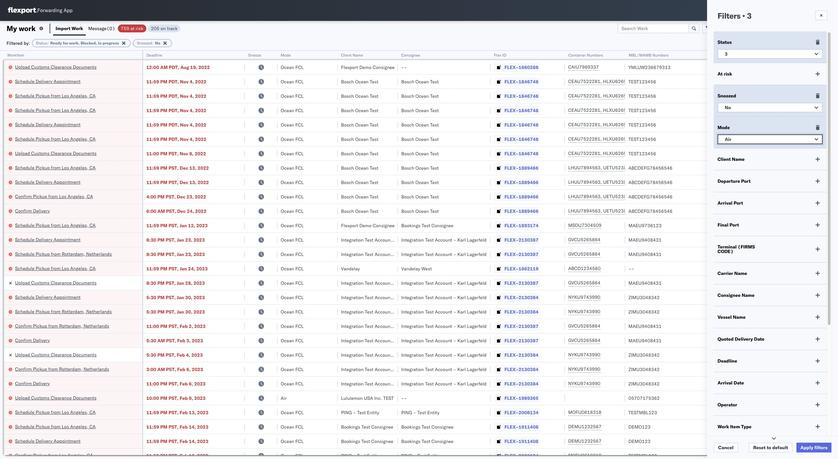 Task type: describe. For each thing, give the bounding box(es) containing it.
jan left 12,
[[180, 223, 187, 229]]

9 flex- from the top
[[505, 180, 519, 185]]

jan up 28,
[[180, 266, 187, 272]]

upload customs clearance documents for 11:00
[[15, 150, 97, 156]]

track
[[167, 25, 178, 31]]

by:
[[24, 40, 30, 46]]

8 flex- from the top
[[505, 165, 519, 171]]

schedule delivery appointment link for 11:59 pm pst, feb 14, 2023
[[15, 438, 81, 445]]

3 resize handle column header from the left
[[270, 51, 278, 460]]

11:59 pm pst, feb 14, 2023 for test
[[146, 439, 208, 445]]

pickup for 1st schedule pickup from los angeles, ca button from the top of the page
[[36, 93, 50, 99]]

8 schedule pickup from los angeles, ca button from the top
[[15, 424, 96, 431]]

4 schedule pickup from los angeles, ca from the top
[[15, 165, 96, 171]]

feb left 3,
[[177, 338, 185, 344]]

from for 1st schedule pickup from los angeles, ca link
[[51, 93, 61, 99]]

0 vertical spatial 3
[[747, 11, 752, 21]]

5 flex-2130384 from the top
[[505, 381, 539, 387]]

upload customs clearance documents link for 10:00
[[15, 395, 97, 402]]

6, for 3:00 am pst, feb 6, 2023
[[186, 367, 191, 373]]

test 20 wi team assignment
[[744, 439, 802, 445]]

upload customs clearance documents button for 10:00 pm pst, feb 9, 2023
[[15, 395, 97, 402]]

4 customs from the top
[[31, 352, 50, 358]]

2023 up 11:00 pm pst, feb 2, 2023
[[193, 309, 205, 315]]

departure port
[[718, 178, 751, 184]]

2023 up 11:59 pm pst, jan 24, 2023
[[193, 252, 205, 258]]

mode inside button
[[281, 53, 291, 58]]

pst, up 4:00 pm pst, dec 23, 2022
[[169, 180, 179, 185]]

2023 down 8:30 pm pst, jan 28, 2023
[[193, 295, 205, 301]]

3 flex- from the top
[[505, 93, 519, 99]]

pst, down 8:30 pm pst, jan 28, 2023
[[166, 295, 176, 301]]

flex-1660288
[[505, 64, 539, 70]]

uetu5238478 for schedule pickup from los angeles, ca
[[603, 165, 635, 171]]

2 8:30 from the top
[[146, 252, 156, 258]]

4 upload customs clearance documents from the top
[[15, 352, 97, 358]]

abcdefg78456546 for confirm delivery
[[629, 208, 673, 214]]

from for 1st schedule pickup from los angeles, ca link from the bottom
[[51, 424, 61, 430]]

6:00 am pst, dec 24, 2022
[[146, 208, 207, 214]]

deadline inside 'button'
[[146, 53, 162, 58]]

west
[[421, 266, 432, 272]]

agent for maeu9408431
[[803, 237, 816, 243]]

rotterdam, for 3:00 am pst, feb 6, 2023
[[59, 367, 82, 372]]

mode button
[[278, 51, 331, 58]]

workitem button
[[4, 51, 136, 58]]

0 horizontal spatial operator
[[718, 402, 737, 408]]

assignment
[[778, 439, 802, 445]]

demo123 for jaehyung choi - test destination agent
[[629, 424, 651, 430]]

carrier
[[718, 271, 733, 277]]

2 fcl from the top
[[295, 79, 304, 85]]

dec for schedule delivery appointment
[[180, 180, 188, 185]]

hlxu6269489, for 11:00 pm pst, nov 8, 2022's upload customs clearance documents button
[[603, 151, 637, 157]]

759
[[121, 25, 129, 31]]

feb up 11:59 pm pst, feb 16, 2023
[[180, 439, 188, 445]]

pst, up 11:59 pm pst, feb 16, 2023
[[169, 439, 179, 445]]

5 1846748 from the top
[[519, 136, 539, 142]]

no inside button
[[725, 105, 731, 111]]

1 11:59 from the top
[[146, 79, 159, 85]]

pst, down 11:59 pm pst, jan 24, 2023
[[166, 280, 176, 286]]

batch action button
[[791, 23, 834, 33]]

my work
[[7, 24, 36, 33]]

pst, up 5:30 am pst, feb 3, 2023
[[169, 324, 179, 330]]

2 flex-2130387 from the top
[[505, 252, 539, 258]]

1 vertical spatial date
[[734, 380, 744, 386]]

client name button
[[338, 51, 392, 58]]

schedule for 1st schedule pickup from los angeles, ca button from the top of the page
[[15, 93, 34, 99]]

2023 right 28,
[[193, 280, 205, 286]]

netherlands for 8:30 pm pst, jan 23, 2023
[[86, 251, 112, 257]]

1 ceau7522281, hlxu6269489, hlxu8034992 from the top
[[568, 79, 670, 84]]

abcd1234560
[[568, 266, 601, 272]]

13, for the "schedule delivery appointment" link associated with 11:59 pm pst, dec 13, 2022
[[189, 180, 196, 185]]

air button
[[718, 135, 823, 144]]

11:59 pm pst, jan 24, 2023
[[146, 266, 208, 272]]

11:59 for 11:59 pm pdt, nov 4, 2022's the "schedule delivery appointment" link
[[146, 122, 159, 128]]

flex-1911408 for jaehyung choi - test destination agent
[[505, 424, 539, 430]]

2023 up 11:00 pm pst, feb 6, 2023
[[192, 367, 203, 373]]

11 resize handle column header from the left
[[821, 51, 829, 460]]

4 documents from the top
[[73, 352, 97, 358]]

8 schedule pickup from los angeles, ca from the top
[[15, 424, 96, 430]]

am for 5:30
[[157, 338, 165, 344]]

5 schedule pickup from los angeles, ca from the top
[[15, 222, 96, 228]]

25 fcl from the top
[[295, 424, 304, 430]]

item
[[730, 424, 740, 430]]

10 resize handle column header from the left
[[794, 51, 801, 460]]

14 ocean fcl from the top
[[281, 252, 304, 258]]

7 flex- from the top
[[505, 151, 519, 157]]

1 schedule pickup from los angeles, ca link from the top
[[15, 92, 96, 99]]

pst, down 10:00 pm pst, feb 9, 2023
[[169, 410, 179, 416]]

5 ocean fcl from the top
[[281, 122, 304, 128]]

18 ocean fcl from the top
[[281, 309, 304, 315]]

16 flex- from the top
[[505, 280, 519, 286]]

departure
[[718, 178, 740, 184]]

3 gvcu5265864 from the top
[[568, 280, 601, 286]]

8,
[[189, 151, 194, 157]]

confirm delivery for 5:30 am pst, feb 3, 2023
[[15, 338, 50, 344]]

11:59 for fourth schedule pickup from los angeles, ca link from the bottom of the page
[[146, 223, 159, 229]]

schedule pickup from rotterdam, netherlands for 5:30 pm pst, jan 30, 2023
[[15, 309, 112, 315]]

work
[[19, 24, 36, 33]]

8 fcl from the top
[[295, 165, 304, 171]]

6 fcl from the top
[[295, 136, 304, 142]]

resize handle column header for deadline
[[237, 51, 245, 460]]

1 horizontal spatial deadline
[[718, 359, 737, 364]]

3 5:30 from the top
[[146, 338, 156, 344]]

16,
[[189, 453, 196, 459]]

1 vertical spatial work
[[718, 424, 729, 430]]

3 8:30 from the top
[[146, 280, 156, 286]]

angeles, for the confirm pickup from los angeles, ca link for 11:59 pm pst, feb 16, 2023
[[68, 453, 86, 459]]

1 test123456 from the top
[[629, 79, 656, 85]]

maeu9736123
[[629, 223, 662, 229]]

filters
[[815, 445, 828, 451]]

pickup for 8:30 pm pst, jan 23, 2023's the schedule pickup from rotterdam, netherlands button
[[36, 251, 50, 257]]

1 horizontal spatial risk
[[724, 71, 732, 77]]

(firms
[[738, 244, 755, 250]]

3 upload customs clearance documents link from the top
[[15, 280, 97, 286]]

pst, left 8,
[[169, 151, 179, 157]]

2023 up 10:00 pm pst, feb 9, 2023
[[194, 381, 206, 387]]

1 horizontal spatial mode
[[718, 125, 730, 131]]

at risk
[[718, 71, 732, 77]]

apply
[[801, 445, 813, 451]]

5 hlxu8034992 from the top
[[638, 136, 670, 142]]

11:59 pm pst, feb 13, 2023
[[146, 410, 208, 416]]

upload for 11:00 pm pst, nov 8, 2022
[[15, 150, 30, 156]]

jaehyung choi - test origin agent
[[744, 237, 816, 243]]

15 fcl from the top
[[295, 266, 304, 272]]

3 ceau7522281, hlxu6269489, hlxu8034992 from the top
[[568, 107, 670, 113]]

1 vertical spatial 23,
[[185, 237, 192, 243]]

18 fcl from the top
[[295, 309, 304, 315]]

snooze
[[248, 53, 261, 58]]

feb left 16,
[[180, 453, 188, 459]]

3 flex-2130387 from the top
[[505, 280, 539, 286]]

forwarding app link
[[8, 7, 73, 14]]

code)
[[718, 249, 734, 255]]

(0)
[[107, 25, 115, 31]]

23, for schedule pickup from rotterdam, netherlands
[[185, 252, 192, 258]]

omkar for schedule pickup from los angeles, ca
[[744, 108, 758, 113]]

15 ocean fcl from the top
[[281, 266, 304, 272]]

3 2130387 from the top
[[519, 280, 539, 286]]

4 2130384 from the top
[[519, 367, 539, 373]]

6:00
[[146, 208, 156, 214]]

0 vertical spatial risk
[[136, 25, 143, 31]]

rotterdam, for 8:30 pm pst, jan 23, 2023
[[62, 251, 85, 257]]

17 ocean fcl from the top
[[281, 295, 304, 301]]

carrier name
[[718, 271, 747, 277]]

flex-1989365
[[505, 396, 539, 402]]

schedule pickup from rotterdam, netherlands link for 8:30
[[15, 251, 112, 258]]

schedule pickup from rotterdam, netherlands button for 8:30 pm pst, jan 23, 2023
[[15, 251, 112, 258]]

11 11:59 from the top
[[146, 424, 159, 430]]

feb up 10:00 pm pst, feb 9, 2023
[[180, 381, 188, 387]]

apply filters button
[[797, 443, 832, 453]]

11:59 for 1st schedule pickup from los angeles, ca link
[[146, 93, 159, 99]]

11:59 pm pst, feb 16, 2023
[[146, 453, 208, 459]]

blocked,
[[81, 40, 97, 45]]

4 ceau7522281, hlxu6269489, hlxu8034992 from the top
[[568, 122, 670, 128]]

filtered
[[7, 40, 22, 46]]

upload customs clearance documents link for 11:00
[[15, 150, 97, 157]]

message
[[88, 25, 107, 31]]

3 inside button
[[725, 51, 728, 57]]

2023 down 12,
[[193, 237, 205, 243]]

mbl/mawb numbers
[[629, 53, 669, 58]]

cancel
[[718, 445, 734, 451]]

22 ocean fcl from the top
[[281, 367, 304, 373]]

schedule delivery appointment button for 11:59 pm pst, dec 13, 2022
[[15, 179, 81, 186]]

final
[[718, 222, 729, 228]]

feb down 10:00 pm pst, feb 9, 2023
[[180, 410, 188, 416]]

vandelay for vandelay west
[[401, 266, 420, 272]]

omkar for upload customs clearance documents
[[744, 64, 758, 70]]

1 flex-2130384 from the top
[[505, 295, 539, 301]]

mofu0618318 for 11:59 pm pst, feb 13, 2023
[[568, 410, 602, 416]]

2023 up 3:00 am pst, feb 6, 2023
[[191, 352, 203, 358]]

from for the confirm pickup from los angeles, ca link associated with 4:00 pm pst, dec 23, 2022
[[48, 194, 58, 200]]

schedule pickup from rotterdam, netherlands button for 5:30 pm pst, jan 30, 2023
[[15, 309, 112, 316]]

jan up 11:00 pm pst, feb 2, 2023
[[177, 309, 184, 315]]

schedule for 5:30 pm pst, jan 30, 2023 the schedule pickup from rotterdam, netherlands button
[[15, 309, 34, 315]]

dec up 6:00 am pst, dec 24, 2022
[[177, 194, 185, 200]]

lhuu7894563, uetu5238478 for schedule delivery appointment
[[568, 179, 635, 185]]

11:00 for 11:00 pm pst, feb 6, 2023
[[146, 381, 159, 387]]

quoted delivery date
[[718, 337, 765, 342]]

pst, up 8:30 pm pst, jan 28, 2023
[[169, 266, 179, 272]]

jaehyung for demo123
[[744, 424, 764, 430]]

vessel name
[[718, 315, 746, 321]]

4 ocean fcl from the top
[[281, 108, 304, 113]]

wi
[[761, 439, 765, 445]]

2 omkar from the top
[[744, 79, 758, 85]]

pst, down 11:59 pm pst, feb 13, 2023
[[169, 424, 179, 430]]

schedule for schedule delivery appointment button related to 11:59 pm pst, feb 14, 2023
[[15, 439, 34, 444]]

5 nyku9743990 from the top
[[568, 381, 600, 387]]

4 upload customs clearance documents link from the top
[[15, 352, 97, 358]]

status : ready for work, blocked, in progress
[[36, 40, 119, 45]]

2 zimu3048342 from the top
[[629, 309, 660, 315]]

hlxu6269489, for 2nd schedule pickup from los angeles, ca button
[[603, 107, 637, 113]]

name inside button
[[353, 53, 363, 58]]

file
[[726, 25, 734, 31]]

5 test123456 from the top
[[629, 136, 656, 142]]

arrival for arrival date
[[718, 380, 733, 386]]

1889466 for schedule pickup from los angeles, ca
[[519, 165, 539, 171]]

upload for 12:00 am pdt, aug 19, 2022
[[15, 64, 30, 70]]

numbers for container numbers
[[587, 53, 603, 58]]

1 flex- from the top
[[505, 64, 519, 70]]

11:59 for 3rd schedule pickup from los angeles, ca link from the bottom of the page
[[146, 266, 159, 272]]

clearance for 12:00 am pdt, aug 19, 2022
[[51, 64, 72, 70]]

flex-1889466 for schedule pickup from los angeles, ca
[[505, 165, 539, 171]]

resize handle column header for container numbers
[[617, 51, 625, 460]]

import
[[56, 25, 70, 31]]

for
[[63, 40, 68, 45]]

mbl/mawb numbers button
[[625, 51, 735, 58]]

1 11:59 pm pdt, nov 4, 2022 from the top
[[146, 79, 206, 85]]

1 confirm pickup from rotterdam, netherlands from the top
[[15, 323, 109, 329]]

quoted
[[718, 337, 734, 342]]

pst, down 4:00 pm pst, dec 23, 2022
[[166, 208, 176, 214]]

from for second schedule pickup from los angeles, ca link
[[51, 107, 61, 113]]

actions
[[805, 53, 819, 58]]

reset
[[753, 445, 766, 451]]

pst, down 11:00 pm pst, nov 8, 2022
[[169, 165, 179, 171]]

3 lhuu7894563, from the top
[[568, 194, 602, 200]]

1 schedule delivery appointment from the top
[[15, 78, 81, 84]]

os
[[820, 8, 826, 13]]

pickup for second confirm pickup from rotterdam, netherlands button from the bottom
[[33, 323, 47, 329]]

1893174
[[519, 223, 539, 229]]

import work
[[56, 25, 83, 31]]

flex-1662119
[[505, 266, 539, 272]]

2130387 for confirm delivery
[[519, 338, 539, 344]]

pst, up 5:30 pm pst, feb 4, 2023
[[166, 338, 176, 344]]

upload customs clearance documents for 12:00
[[15, 64, 97, 70]]

numbers for mbl/mawb numbers
[[652, 53, 669, 58]]

work inside button
[[72, 25, 83, 31]]

container numbers button
[[565, 51, 619, 58]]

5 ceau7522281, from the top
[[568, 136, 602, 142]]

1 appointment from the top
[[54, 78, 81, 84]]

flex id
[[494, 53, 506, 58]]

lululemon usa inc. test
[[341, 396, 394, 402]]

23 fcl from the top
[[295, 381, 304, 387]]

schedule pickup from rotterdam, netherlands link for 5:30
[[15, 309, 112, 315]]

1 2130384 from the top
[[519, 295, 539, 301]]

upload for 10:00 pm pst, feb 9, 2023
[[15, 395, 30, 401]]

1 8:30 from the top
[[146, 237, 156, 243]]

container numbers
[[568, 53, 603, 58]]

agent for --
[[815, 266, 827, 272]]

schedule delivery appointment button for 8:30 pm pst, jan 23, 2023
[[15, 237, 81, 244]]

flex-1911408 for test 20 wi team assignment
[[505, 439, 539, 445]]

3 ocean fcl from the top
[[281, 93, 304, 99]]

2 11:59 pm pdt, nov 4, 2022 from the top
[[146, 93, 206, 99]]

4 fcl from the top
[[295, 108, 304, 113]]

appointment for 8:30 pm pst, jan 23, 2023
[[54, 237, 81, 243]]

confirm delivery for 11:00 pm pst, feb 6, 2023
[[15, 381, 50, 387]]

confirm delivery for 6:00 am pst, dec 24, 2022
[[15, 208, 50, 214]]

no button
[[718, 103, 823, 113]]

flex-2006134 for 11:59 pm pst, feb 13, 2023
[[505, 410, 539, 416]]

19 flex- from the top
[[505, 324, 519, 330]]

caiu7969337
[[568, 64, 599, 70]]

flex-1846748 for 11:00 pm pst, nov 8, 2022's upload customs clearance documents button
[[505, 151, 539, 157]]

from for the confirm pickup from los angeles, ca link for 11:59 pm pst, feb 16, 2023
[[48, 453, 58, 459]]

25 ocean fcl from the top
[[281, 424, 304, 430]]

jaehyung choi - test destination agent for demo123
[[744, 424, 827, 430]]

9 fcl from the top
[[295, 180, 304, 185]]

2023 up 11:59 pm pst, feb 16, 2023
[[197, 439, 208, 445]]

schedule delivery appointment button for 11:59 pm pst, feb 14, 2023
[[15, 438, 81, 445]]

4 clearance from the top
[[51, 352, 72, 358]]

aug
[[180, 64, 189, 70]]

9 ocean fcl from the top
[[281, 180, 304, 185]]

confirm pickup from los angeles, ca button for 4:00 pm pst, dec 23, 2022
[[15, 193, 93, 201]]

10:00 pm pst, feb 9, 2023
[[146, 396, 206, 402]]

Search Work text field
[[618, 23, 689, 33]]

jan down 8:30 pm pst, jan 28, 2023
[[177, 295, 184, 301]]

3,
[[186, 338, 191, 344]]

1 30, from the top
[[185, 295, 192, 301]]

1989365
[[519, 396, 539, 402]]

netherlands for 5:30 pm pst, jan 30, 2023
[[86, 309, 112, 315]]

am for 3:00
[[157, 367, 165, 373]]

inc.
[[374, 396, 382, 402]]

28 flex- from the top
[[505, 453, 519, 459]]

2 confirm pickup from rotterdam, netherlands button from the top
[[15, 366, 109, 373]]

5 hlxu6269489, from the top
[[603, 136, 637, 142]]

3 upload from the top
[[15, 280, 30, 286]]

feb left 2,
[[180, 324, 188, 330]]

12:00 am pdt, aug 19, 2022
[[146, 64, 210, 70]]

2023 right 3,
[[192, 338, 203, 344]]

26 ocean fcl from the top
[[281, 439, 304, 445]]

3 schedule pickup from los angeles, ca from the top
[[15, 136, 96, 142]]

resize handle column header for flex id
[[557, 51, 565, 460]]

hlxu8034992 for 11:59 pm pdt, nov 4, 2022 schedule delivery appointment button
[[638, 122, 670, 128]]

schedule for 2nd schedule pickup from los angeles, ca button from the bottom of the page
[[15, 410, 34, 416]]

16 ocean fcl from the top
[[281, 280, 304, 286]]

13 flex- from the top
[[505, 237, 519, 243]]

client inside button
[[341, 53, 352, 58]]

pst, left 16,
[[169, 453, 179, 459]]

schedule for 11:59 pm pdt, nov 4, 2022 schedule delivery appointment button
[[15, 122, 34, 128]]

client name inside button
[[341, 53, 363, 58]]

pst, down 5:30 pm pst, feb 4, 2023
[[166, 367, 176, 373]]

4 schedule pickup from los angeles, ca button from the top
[[15, 165, 96, 172]]

1 1846748 from the top
[[519, 79, 539, 85]]

2 savant from the top
[[759, 79, 774, 85]]

batch action
[[801, 25, 830, 31]]

test
[[383, 396, 394, 402]]

3 lhuu7894563, uetu5238478 from the top
[[568, 194, 635, 200]]

0 horizontal spatial air
[[281, 396, 287, 402]]

pst, up 11:59 pm pst, jan 24, 2023
[[166, 252, 176, 258]]

28,
[[185, 280, 192, 286]]

20 ocean fcl from the top
[[281, 338, 304, 344]]

1 horizontal spatial client name
[[718, 157, 745, 162]]

27 ocean fcl from the top
[[281, 453, 304, 459]]

demu1232567 for test 20 wi team assignment
[[568, 439, 602, 445]]

pst, up 6:00 am pst, dec 24, 2022
[[166, 194, 176, 200]]

schedule delivery appointment for 11:59 pm pst, dec 13, 2022
[[15, 179, 81, 185]]

origin
[[790, 237, 802, 243]]

my
[[7, 24, 17, 33]]

1 vertical spatial --
[[629, 266, 634, 272]]

schedule delivery appointment for 8:30 pm pst, jan 23, 2023
[[15, 237, 81, 243]]

8 ocean fcl from the top
[[281, 165, 304, 171]]

consignee inside button
[[401, 53, 420, 58]]

2023 down 10:00 pm pst, feb 9, 2023
[[197, 410, 208, 416]]

2023 right 9,
[[194, 396, 206, 402]]

20
[[754, 439, 759, 445]]

abcdefg78456546 for schedule delivery appointment
[[629, 180, 673, 185]]

2 gvcu5265864 from the top
[[568, 251, 601, 257]]

1 vertical spatial client
[[718, 157, 731, 162]]

759 at risk
[[121, 25, 143, 31]]

1 confirm pickup from rotterdam, netherlands button from the top
[[15, 323, 109, 330]]



Task type: vqa. For each thing, say whether or not it's contained in the screenshot.


Task type: locate. For each thing, give the bounding box(es) containing it.
7 schedule pickup from los angeles, ca button from the top
[[15, 409, 96, 417]]

jaehyung up 20
[[744, 424, 764, 430]]

3 confirm delivery button from the top
[[15, 381, 50, 388]]

1 vertical spatial 30,
[[185, 309, 192, 315]]

resize handle column header for workitem
[[135, 51, 142, 460]]

10 flex- from the top
[[505, 194, 519, 200]]

1 confirm pickup from los angeles, ca link from the top
[[15, 193, 93, 200]]

0 vertical spatial 11:59 pm pst, feb 14, 2023
[[146, 424, 208, 430]]

1 vertical spatial 13,
[[189, 180, 196, 185]]

5 2130384 from the top
[[519, 381, 539, 387]]

3 up at risk
[[725, 51, 728, 57]]

1 vertical spatial risk
[[724, 71, 732, 77]]

5 upload customs clearance documents link from the top
[[15, 395, 97, 402]]

2023 right 2,
[[194, 324, 206, 330]]

confirm delivery button for 5:30 am pst, feb 3, 2023
[[15, 337, 50, 345]]

1 horizontal spatial 3
[[747, 11, 752, 21]]

2 vertical spatial omkar
[[744, 108, 758, 113]]

1 vertical spatial client name
[[718, 157, 745, 162]]

angeles, for 1st schedule pickup from los angeles, ca link
[[70, 93, 88, 99]]

1 vertical spatial 2006134
[[519, 453, 539, 459]]

resize handle column header for client name
[[390, 51, 398, 460]]

4 schedule pickup from los angeles, ca link from the top
[[15, 165, 96, 171]]

•
[[742, 11, 745, 21]]

0 horizontal spatial client name
[[341, 53, 363, 58]]

3 schedule pickup from los angeles, ca button from the top
[[15, 136, 96, 143]]

11:59 pm pst, dec 13, 2022
[[146, 165, 209, 171], [146, 180, 209, 185]]

0 vertical spatial omkar savant
[[744, 64, 774, 70]]

14,
[[189, 424, 196, 430], [189, 439, 196, 445]]

2 hlxu8034992 from the top
[[638, 93, 670, 99]]

confirm for 11:59 pm pst, feb 16, 2023 confirm pickup from los angeles, ca 'button'
[[15, 453, 32, 459]]

0 vertical spatial demo
[[359, 64, 372, 70]]

1 vertical spatial choi
[[765, 266, 775, 272]]

pickup for 3rd schedule pickup from los angeles, ca button from the bottom of the page
[[36, 266, 50, 272]]

ocean
[[281, 64, 294, 70], [281, 79, 294, 85], [355, 79, 369, 85], [415, 79, 429, 85], [281, 93, 294, 99], [355, 93, 369, 99], [415, 93, 429, 99], [281, 108, 294, 113], [355, 108, 369, 113], [415, 108, 429, 113], [281, 122, 294, 128], [355, 122, 369, 128], [415, 122, 429, 128], [281, 136, 294, 142], [355, 136, 369, 142], [415, 136, 429, 142], [281, 151, 294, 157], [355, 151, 369, 157], [415, 151, 429, 157], [281, 165, 294, 171], [355, 165, 369, 171], [415, 165, 429, 171], [281, 180, 294, 185], [355, 180, 369, 185], [415, 180, 429, 185], [281, 194, 294, 200], [355, 194, 369, 200], [415, 194, 429, 200], [281, 208, 294, 214], [355, 208, 369, 214], [415, 208, 429, 214], [281, 223, 294, 229], [281, 237, 294, 243], [281, 252, 294, 258], [281, 266, 294, 272], [281, 280, 294, 286], [281, 295, 294, 301], [281, 309, 294, 315], [281, 324, 294, 330], [281, 338, 294, 344], [281, 352, 294, 358], [281, 367, 294, 373], [281, 381, 294, 387], [281, 410, 294, 416], [281, 424, 294, 430], [281, 439, 294, 445], [281, 453, 294, 459]]

2 schedule delivery appointment link from the top
[[15, 121, 81, 128]]

flexport demo consignee for bookings
[[341, 223, 395, 229]]

savant
[[759, 64, 774, 70], [759, 79, 774, 85], [759, 108, 774, 113]]

file exception
[[726, 25, 757, 31]]

8:30 down 6:00
[[146, 237, 156, 243]]

0 horizontal spatial no
[[155, 40, 160, 45]]

23, up 11:59 pm pst, jan 24, 2023
[[185, 252, 192, 258]]

1 schedule delivery appointment link from the top
[[15, 78, 81, 85]]

schedule delivery appointment link for 5:30 pm pst, jan 30, 2023
[[15, 294, 81, 301]]

jan up 11:59 pm pst, jan 24, 2023
[[177, 252, 184, 258]]

24, for 2023
[[188, 266, 195, 272]]

1 vertical spatial schedule pickup from rotterdam, netherlands
[[15, 309, 112, 315]]

1 vertical spatial omkar savant
[[744, 79, 774, 85]]

2 11:59 pm pst, dec 13, 2022 from the top
[[146, 180, 209, 185]]

0 vertical spatial port
[[741, 178, 751, 184]]

1 vertical spatial arrival
[[718, 380, 733, 386]]

feb down 11:59 pm pst, feb 13, 2023
[[180, 424, 188, 430]]

uetu5238478 for confirm delivery
[[603, 208, 635, 214]]

work right import
[[72, 25, 83, 31]]

1 omkar savant from the top
[[744, 64, 774, 70]]

0 vertical spatial mode
[[281, 53, 291, 58]]

5:30 pm pst, jan 30, 2023 up 11:00 pm pst, feb 2, 2023
[[146, 309, 205, 315]]

0 vertical spatial client
[[341, 53, 352, 58]]

customs for 10:00 pm pst, feb 9, 2023
[[31, 395, 50, 401]]

am up 5:30 pm pst, feb 4, 2023
[[157, 338, 165, 344]]

1 vertical spatial demo
[[359, 223, 372, 229]]

24, up 12,
[[187, 208, 194, 214]]

feb left 9,
[[180, 396, 188, 402]]

filters
[[718, 11, 741, 21]]

5 flex- from the top
[[505, 122, 519, 128]]

5 confirm from the top
[[15, 367, 32, 372]]

ceau7522281, for 1st schedule pickup from los angeles, ca link
[[568, 93, 602, 99]]

0 vertical spatial 1911408
[[519, 424, 539, 430]]

1 vertical spatial confirm pickup from rotterdam, netherlands link
[[15, 366, 109, 373]]

confirm pickup from rotterdam, netherlands link for 1st confirm pickup from rotterdam, netherlands button from the bottom of the page
[[15, 366, 109, 373]]

6 1846748 from the top
[[519, 151, 539, 157]]

savant down 3 button
[[759, 64, 774, 70]]

lululemon
[[341, 396, 363, 402]]

17 flex- from the top
[[505, 295, 519, 301]]

jaehyung choi - test destination agent down jaehyung choi - test origin agent
[[744, 266, 827, 272]]

0 vertical spatial omkar
[[744, 64, 758, 70]]

2 vertical spatial 11:00
[[146, 381, 159, 387]]

1 horizontal spatial no
[[725, 105, 731, 111]]

flex-1846748
[[505, 79, 539, 85], [505, 93, 539, 99], [505, 108, 539, 113], [505, 122, 539, 128], [505, 136, 539, 142], [505, 151, 539, 157]]

demo for -
[[359, 64, 372, 70]]

0 horizontal spatial vandelay
[[341, 266, 360, 272]]

flex-2130387 for confirm pickup from rotterdam, netherlands
[[505, 324, 539, 330]]

from for 4th schedule pickup from los angeles, ca link from the top
[[51, 165, 61, 171]]

1 vertical spatial confirm pickup from los angeles, ca link
[[15, 453, 93, 459]]

choi up team at the bottom
[[765, 424, 775, 430]]

feb down 5:30 am pst, feb 3, 2023
[[177, 352, 185, 358]]

0 vertical spatial confirm pickup from rotterdam, netherlands link
[[15, 323, 109, 330]]

1 hlxu6269489, from the top
[[603, 79, 637, 84]]

9,
[[189, 396, 193, 402]]

2 lhuu7894563, uetu5238478 from the top
[[568, 179, 635, 185]]

3 flex-2130384 from the top
[[505, 352, 539, 358]]

1 vertical spatial operator
[[718, 402, 737, 408]]

from for second schedule pickup from los angeles, ca link from the bottom
[[51, 410, 61, 416]]

14, down 11:59 pm pst, feb 13, 2023
[[189, 424, 196, 430]]

8:30 pm pst, jan 23, 2023 down 11:59 pm pst, jan 12, 2023
[[146, 237, 205, 243]]

omkar
[[744, 64, 758, 70], [744, 79, 758, 85], [744, 108, 758, 113]]

2023 right 12,
[[196, 223, 208, 229]]

ceau7522281, for 11:59 pm pdt, nov 4, 2022's the "schedule delivery appointment" link
[[568, 122, 602, 128]]

7 ocean fcl from the top
[[281, 151, 304, 157]]

1 vertical spatial schedule pickup from rotterdam, netherlands link
[[15, 309, 112, 315]]

1 vertical spatial omkar
[[744, 79, 758, 85]]

progress
[[103, 40, 119, 45]]

2 upload customs clearance documents button from the top
[[15, 150, 97, 157]]

13 schedule from the top
[[15, 309, 34, 315]]

snoozed down 205
[[137, 40, 152, 45]]

schedule pickup from rotterdam, netherlands
[[15, 251, 112, 257], [15, 309, 112, 315]]

savant up air button
[[759, 108, 774, 113]]

consignee name
[[718, 293, 755, 299]]

risk
[[136, 25, 143, 31], [724, 71, 732, 77]]

at
[[130, 25, 134, 31]]

1 omkar from the top
[[744, 64, 758, 70]]

schedule pickup from rotterdam, netherlands link
[[15, 251, 112, 258], [15, 309, 112, 315]]

0 vertical spatial 14,
[[189, 424, 196, 430]]

1 vertical spatial testmbl123
[[629, 453, 657, 459]]

dec up 4:00 pm pst, dec 23, 2022
[[180, 180, 188, 185]]

0 vertical spatial flexport demo consignee
[[341, 64, 395, 70]]

1 vertical spatial 11:00
[[146, 324, 159, 330]]

schedule pickup from rotterdam, netherlands for 8:30 pm pst, jan 23, 2023
[[15, 251, 112, 257]]

choi for maeu9408431
[[765, 237, 775, 243]]

exception
[[735, 25, 757, 31]]

1 schedule delivery appointment button from the top
[[15, 78, 81, 85]]

to
[[767, 445, 771, 451]]

0 vertical spatial snoozed
[[137, 40, 152, 45]]

numbers inside button
[[652, 53, 669, 58]]

7 fcl from the top
[[295, 151, 304, 157]]

dec down 11:00 pm pst, nov 8, 2022
[[180, 165, 188, 171]]

9 11:59 from the top
[[146, 266, 159, 272]]

13, down 9,
[[189, 410, 196, 416]]

omkar savant up no button
[[744, 79, 774, 85]]

1 savant from the top
[[759, 64, 774, 70]]

choi left origin
[[765, 237, 775, 243]]

1 schedule pickup from rotterdam, netherlands button from the top
[[15, 251, 112, 258]]

2 vertical spatial 13,
[[189, 410, 196, 416]]

os button
[[815, 3, 830, 18]]

arrival
[[718, 200, 733, 206], [718, 380, 733, 386]]

pst, up 3:00 am pst, feb 6, 2023
[[166, 352, 176, 358]]

3 omkar from the top
[[744, 108, 758, 113]]

1 horizontal spatial numbers
[[652, 53, 669, 58]]

confirm
[[15, 194, 32, 200], [15, 208, 32, 214], [15, 323, 32, 329], [15, 338, 32, 344], [15, 367, 32, 372], [15, 381, 32, 387], [15, 453, 32, 459]]

0 vertical spatial 8:30 pm pst, jan 23, 2023
[[146, 237, 205, 243]]

1 vertical spatial snoozed
[[718, 93, 736, 99]]

2 vertical spatial confirm delivery link
[[15, 381, 50, 387]]

1 horizontal spatial operator
[[744, 53, 760, 58]]

schedule for 2nd schedule pickup from los angeles, ca button
[[15, 107, 34, 113]]

0 vertical spatial demu1232567
[[568, 424, 602, 430]]

usa
[[364, 396, 373, 402]]

hlxu8034992 for 2nd schedule pickup from los angeles, ca button
[[638, 107, 670, 113]]

23, for confirm pickup from los angeles, ca
[[187, 194, 194, 200]]

0 vertical spatial savant
[[759, 64, 774, 70]]

2 vertical spatial omkar savant
[[744, 108, 774, 113]]

flex-2130387
[[505, 237, 539, 243], [505, 252, 539, 258], [505, 280, 539, 286], [505, 324, 539, 330], [505, 338, 539, 344]]

jan left 28,
[[177, 280, 184, 286]]

message (0)
[[88, 25, 115, 31]]

test123456 for 11:00's "upload customs clearance documents" link
[[629, 151, 656, 157]]

upload customs clearance documents for 10:00
[[15, 395, 97, 401]]

1 14, from the top
[[189, 424, 196, 430]]

1889466 for confirm delivery
[[519, 208, 539, 214]]

2 schedule pickup from rotterdam, netherlands from the top
[[15, 309, 112, 315]]

1 lhuu7894563, from the top
[[568, 165, 602, 171]]

10:00
[[146, 396, 159, 402]]

no
[[155, 40, 160, 45], [725, 105, 731, 111]]

port down departure port
[[734, 200, 743, 206]]

11:00 for 11:00 pm pst, feb 2, 2023
[[146, 324, 159, 330]]

confirm delivery button
[[15, 208, 50, 215], [15, 337, 50, 345], [15, 381, 50, 388]]

ping
[[341, 410, 352, 416], [401, 410, 412, 416], [341, 453, 352, 459], [401, 453, 412, 459]]

from for 3rd schedule pickup from los angeles, ca link from the bottom of the page
[[51, 266, 61, 272]]

flex-1846748 for 11:59 pm pdt, nov 4, 2022 schedule delivery appointment button
[[505, 122, 539, 128]]

confirm delivery
[[15, 208, 50, 214], [15, 338, 50, 344], [15, 381, 50, 387]]

2 confirm delivery link from the top
[[15, 337, 50, 344]]

2 2130384 from the top
[[519, 309, 539, 315]]

14 schedule from the top
[[15, 410, 34, 416]]

1 confirm delivery button from the top
[[15, 208, 50, 215]]

2 maeu9408431 from the top
[[629, 252, 662, 258]]

omkar savant for schedule pickup from los angeles, ca
[[744, 108, 774, 113]]

27 fcl from the top
[[295, 453, 304, 459]]

11 ocean fcl from the top
[[281, 208, 304, 214]]

port
[[741, 178, 751, 184], [734, 200, 743, 206], [730, 222, 739, 228]]

1 vertical spatial 8:30 pm pst, jan 23, 2023
[[146, 252, 205, 258]]

1 5:30 from the top
[[146, 295, 156, 301]]

mode
[[281, 53, 291, 58], [718, 125, 730, 131]]

nov
[[180, 79, 189, 85], [180, 93, 189, 99], [180, 108, 189, 113], [180, 122, 189, 128], [180, 136, 189, 142], [180, 151, 188, 157]]

2 8:30 pm pst, jan 23, 2023 from the top
[[146, 252, 205, 258]]

appointment for 5:30 pm pst, jan 30, 2023
[[54, 295, 81, 300]]

2 uetu5238478 from the top
[[603, 179, 635, 185]]

2023 down 11:59 pm pst, feb 13, 2023
[[197, 424, 208, 430]]

jaehyung for --
[[744, 266, 764, 272]]

appointment for 11:59 pm pst, dec 13, 2022
[[54, 179, 81, 185]]

5 gvcu5265864 from the top
[[568, 338, 601, 344]]

operator down arrival date
[[718, 402, 737, 408]]

14, up 16,
[[189, 439, 196, 445]]

0 vertical spatial destination
[[790, 266, 814, 272]]

arrival port
[[718, 200, 743, 206]]

1 upload customs clearance documents button from the top
[[15, 64, 97, 71]]

0 vertical spatial confirm delivery
[[15, 208, 50, 214]]

on
[[161, 25, 166, 31]]

2 14, from the top
[[189, 439, 196, 445]]

pst, down 11:59 pm pst, jan 12, 2023
[[166, 237, 176, 243]]

default
[[772, 445, 788, 451]]

ready
[[50, 40, 62, 45]]

pickup for 2nd schedule pickup from los angeles, ca button
[[36, 107, 50, 113]]

port right final
[[730, 222, 739, 228]]

name
[[353, 53, 363, 58], [732, 157, 745, 162], [734, 271, 747, 277], [742, 293, 755, 299], [733, 315, 746, 321]]

6, up 11:00 pm pst, feb 6, 2023
[[186, 367, 191, 373]]

schedule delivery appointment for 11:59 pm pdt, nov 4, 2022
[[15, 122, 81, 128]]

3 flex-1846748 from the top
[[505, 108, 539, 113]]

1662119
[[519, 266, 539, 272]]

0 vertical spatial arrival
[[718, 200, 733, 206]]

confirm pickup from los angeles, ca button for 11:59 pm pst, feb 16, 2023
[[15, 453, 93, 460]]

gvcu5265864 for confirm pickup from rotterdam, netherlands
[[568, 323, 601, 329]]

appointment for 11:59 pm pst, feb 14, 2023
[[54, 439, 81, 444]]

work
[[72, 25, 83, 31], [718, 424, 729, 430]]

0 vertical spatial jaehyung
[[744, 237, 764, 243]]

1 vertical spatial confirm delivery
[[15, 338, 50, 344]]

2 5:30 from the top
[[146, 309, 156, 315]]

pst, down 6:00 am pst, dec 24, 2022
[[169, 223, 179, 229]]

apply filters
[[801, 445, 828, 451]]

snoozed for snoozed : no
[[137, 40, 152, 45]]

operator
[[744, 53, 760, 58], [718, 402, 737, 408]]

ymluw236679313
[[629, 64, 671, 70]]

work item type
[[718, 424, 752, 430]]

flex-1846748 button
[[494, 77, 540, 86], [494, 77, 540, 86], [494, 92, 540, 101], [494, 92, 540, 101], [494, 106, 540, 115], [494, 106, 540, 115], [494, 120, 540, 129], [494, 120, 540, 129], [494, 135, 540, 144], [494, 135, 540, 144], [494, 149, 540, 158], [494, 149, 540, 158]]

test
[[370, 79, 378, 85], [430, 79, 439, 85], [370, 93, 378, 99], [430, 93, 439, 99], [370, 108, 378, 113], [430, 108, 439, 113], [370, 122, 378, 128], [430, 122, 439, 128], [370, 136, 378, 142], [430, 136, 439, 142], [370, 151, 378, 157], [430, 151, 439, 157], [370, 165, 378, 171], [430, 165, 439, 171], [370, 180, 378, 185], [430, 180, 439, 185], [370, 194, 378, 200], [430, 194, 439, 200], [370, 208, 378, 214], [430, 208, 439, 214], [422, 223, 430, 229], [365, 237, 374, 243], [425, 237, 434, 243], [780, 237, 788, 243], [365, 252, 374, 258], [425, 252, 434, 258], [780, 266, 788, 272], [365, 280, 374, 286], [425, 280, 434, 286], [365, 295, 374, 301], [425, 295, 434, 301], [365, 309, 374, 315], [425, 309, 434, 315], [365, 324, 374, 330], [425, 324, 434, 330], [365, 338, 374, 344], [425, 338, 434, 344], [365, 352, 374, 358], [425, 352, 434, 358], [365, 367, 374, 373], [425, 367, 434, 373], [365, 381, 374, 387], [425, 381, 434, 387], [357, 410, 366, 416], [417, 410, 426, 416], [361, 424, 370, 430], [422, 424, 430, 430], [780, 424, 788, 430], [361, 439, 370, 445], [422, 439, 430, 445], [357, 453, 366, 459], [417, 453, 426, 459]]

numbers up the caiu7969337
[[587, 53, 603, 58]]

action
[[815, 25, 830, 31]]

2 schedule pickup from los angeles, ca button from the top
[[15, 107, 96, 114]]

5:30 pm pst, jan 30, 2023 down 8:30 pm pst, jan 28, 2023
[[146, 295, 205, 301]]

numbers inside button
[[587, 53, 603, 58]]

1 vertical spatial 1911408
[[519, 439, 539, 445]]

1 vertical spatial savant
[[759, 79, 774, 85]]

0 vertical spatial operator
[[744, 53, 760, 58]]

schedule for 5th schedule pickup from los angeles, ca button from the bottom
[[15, 165, 34, 171]]

1 schedule pickup from rotterdam, netherlands link from the top
[[15, 251, 112, 258]]

19 fcl from the top
[[295, 324, 304, 330]]

12 flex- from the top
[[505, 223, 519, 229]]

appointment for 11:59 pm pdt, nov 4, 2022
[[54, 122, 81, 128]]

0 vertical spatial 24,
[[187, 208, 194, 214]]

Search Shipments (/) text field
[[713, 6, 776, 15]]

flex-1893174
[[505, 223, 539, 229]]

1 horizontal spatial client
[[718, 157, 731, 162]]

demo
[[359, 64, 372, 70], [359, 223, 372, 229]]

23, up 6:00 am pst, dec 24, 2022
[[187, 194, 194, 200]]

app
[[64, 7, 73, 14]]

angeles,
[[70, 93, 88, 99], [70, 107, 88, 113], [70, 136, 88, 142], [70, 165, 88, 171], [68, 194, 86, 200], [70, 222, 88, 228], [70, 266, 88, 272], [70, 410, 88, 416], [70, 424, 88, 430], [68, 453, 86, 459]]

operator down exception
[[744, 53, 760, 58]]

0 vertical spatial date
[[754, 337, 765, 342]]

2 flexport from the top
[[341, 223, 358, 229]]

1 vertical spatial deadline
[[718, 359, 737, 364]]

vandelay west
[[401, 266, 432, 272]]

jan down 11:59 pm pst, jan 12, 2023
[[177, 237, 184, 243]]

flex-1889466 for schedule delivery appointment
[[505, 180, 539, 185]]

mbl/mawb
[[629, 53, 651, 58]]

1 vertical spatial upload customs clearance documents button
[[15, 150, 97, 157]]

documents for 12:00 am pdt, aug 19, 2022
[[73, 64, 97, 70]]

delivery for 8:30 pm pst, jan 23, 2023
[[36, 237, 52, 243]]

2023 right 16,
[[197, 453, 208, 459]]

filtered by:
[[7, 40, 30, 46]]

1 vertical spatial 24,
[[188, 266, 195, 272]]

am
[[160, 64, 168, 70], [157, 208, 165, 214], [157, 338, 165, 344], [157, 367, 165, 373]]

2 flex-1889466 from the top
[[505, 180, 539, 185]]

demo for bookings
[[359, 223, 372, 229]]

confirm delivery link for 11:00
[[15, 381, 50, 387]]

batch
[[801, 25, 814, 31]]

resize handle column header
[[135, 51, 142, 460], [237, 51, 245, 460], [270, 51, 278, 460], [330, 51, 338, 460], [390, 51, 398, 460], [483, 51, 491, 460], [557, 51, 565, 460], [617, 51, 625, 460], [733, 51, 741, 460], [794, 51, 801, 460], [821, 51, 829, 460]]

choi for demo123
[[765, 424, 775, 430]]

omkar savant down 3 button
[[744, 64, 774, 70]]

clearance for 11:00 pm pst, nov 8, 2022
[[51, 150, 72, 156]]

11:59 for the "schedule delivery appointment" link associated with 11:59 pm pst, feb 14, 2023
[[146, 439, 159, 445]]

2 : from the left
[[152, 40, 153, 45]]

0 horizontal spatial snoozed
[[137, 40, 152, 45]]

11:59 pm pst, dec 13, 2022 up 4:00 pm pst, dec 23, 2022
[[146, 180, 209, 185]]

terminal (firms code)
[[718, 244, 755, 255]]

6, up 9,
[[189, 381, 193, 387]]

in
[[98, 40, 102, 45]]

0 vertical spatial 13,
[[189, 165, 196, 171]]

0 vertical spatial flex-1911408
[[505, 424, 539, 430]]

upload customs clearance documents button for 11:00 pm pst, nov 8, 2022
[[15, 150, 97, 157]]

confirm delivery link for 5:30
[[15, 337, 50, 344]]

pst, up 11:00 pm pst, feb 2, 2023
[[166, 309, 176, 315]]

11:59 pm pst, dec 13, 2022 down 11:00 pm pst, nov 8, 2022
[[146, 165, 209, 171]]

flex-1989365 button
[[494, 394, 540, 403], [494, 394, 540, 403]]

3 confirm delivery link from the top
[[15, 381, 50, 387]]

11:59 pm pst, feb 14, 2023
[[146, 424, 208, 430], [146, 439, 208, 445]]

13 fcl from the top
[[295, 237, 304, 243]]

jan
[[180, 223, 187, 229], [177, 237, 184, 243], [177, 252, 184, 258], [180, 266, 187, 272], [177, 280, 184, 286], [177, 295, 184, 301], [177, 309, 184, 315]]

status left ready
[[36, 40, 47, 45]]

feb up 11:00 pm pst, feb 6, 2023
[[177, 367, 185, 373]]

2 vertical spatial confirm delivery button
[[15, 381, 50, 388]]

21 flex- from the top
[[505, 352, 519, 358]]

1 vertical spatial mode
[[718, 125, 730, 131]]

0 vertical spatial no
[[155, 40, 160, 45]]

2,
[[189, 324, 193, 330]]

2 1889466 from the top
[[519, 180, 539, 185]]

0 horizontal spatial status
[[36, 40, 47, 45]]

fcl
[[295, 64, 304, 70], [295, 79, 304, 85], [295, 93, 304, 99], [295, 108, 304, 113], [295, 122, 304, 128], [295, 136, 304, 142], [295, 151, 304, 157], [295, 165, 304, 171], [295, 180, 304, 185], [295, 194, 304, 200], [295, 208, 304, 214], [295, 223, 304, 229], [295, 237, 304, 243], [295, 252, 304, 258], [295, 266, 304, 272], [295, 280, 304, 286], [295, 295, 304, 301], [295, 309, 304, 315], [295, 324, 304, 330], [295, 338, 304, 344], [295, 352, 304, 358], [295, 367, 304, 373], [295, 381, 304, 387], [295, 410, 304, 416], [295, 424, 304, 430], [295, 439, 304, 445], [295, 453, 304, 459]]

: down 205
[[152, 40, 153, 45]]

6 hlxu8034992 from the top
[[638, 151, 670, 157]]

2 arrival from the top
[[718, 380, 733, 386]]

13, down 8,
[[189, 165, 196, 171]]

1 vertical spatial flex-2006134
[[505, 453, 539, 459]]

1 vertical spatial 3
[[725, 51, 728, 57]]

2 ocean fcl from the top
[[281, 79, 304, 85]]

24, up 28,
[[188, 266, 195, 272]]

confirm for confirm delivery button corresponding to 11:00 pm pst, feb 6, 2023
[[15, 381, 32, 387]]

agent for demo123
[[815, 424, 827, 430]]

pst, down 11:00 pm pst, feb 6, 2023
[[169, 396, 179, 402]]

0 vertical spatial testmbl123
[[629, 410, 657, 416]]

8:30 pm pst, jan 28, 2023
[[146, 280, 205, 286]]

30, up 2,
[[185, 309, 192, 315]]

omkar savant up air button
[[744, 108, 774, 113]]

forwarding app
[[37, 7, 73, 14]]

type
[[741, 424, 752, 430]]

flexport. image
[[8, 7, 37, 14]]

13, for second schedule pickup from los angeles, ca link from the bottom
[[189, 410, 196, 416]]

upload customs clearance documents link for 12:00
[[15, 64, 97, 70]]

0 vertical spatial confirm pickup from rotterdam, netherlands button
[[15, 323, 109, 330]]

5 clearance from the top
[[51, 395, 72, 401]]

maeu9408431 for confirm pickup from rotterdam, netherlands
[[629, 324, 662, 330]]

24 fcl from the top
[[295, 410, 304, 416]]

4 flex-1889466 from the top
[[505, 208, 539, 214]]

0 vertical spatial confirm delivery button
[[15, 208, 50, 215]]

0 vertical spatial --
[[401, 64, 407, 70]]

8:30 up 11:59 pm pst, jan 24, 2023
[[146, 252, 156, 258]]

schedule delivery appointment link for 11:59 pm pdt, nov 4, 2022
[[15, 121, 81, 128]]

0 vertical spatial 30,
[[185, 295, 192, 301]]

0 horizontal spatial numbers
[[587, 53, 603, 58]]

numbers up ymluw236679313
[[652, 53, 669, 58]]

upload customs clearance documents link
[[15, 64, 97, 70], [15, 150, 97, 157], [15, 280, 97, 286], [15, 352, 97, 358], [15, 395, 97, 402]]

2 vertical spatial jaehyung
[[744, 424, 764, 430]]

1 horizontal spatial air
[[725, 137, 732, 142]]

am right 3:00
[[157, 367, 165, 373]]

0 vertical spatial confirm pickup from los angeles, ca button
[[15, 193, 93, 201]]

11:59 pm pst, feb 14, 2023 up 11:59 pm pst, feb 16, 2023
[[146, 439, 208, 445]]

1 horizontal spatial vandelay
[[401, 266, 420, 272]]

testmbl123 for 11:59 pm pst, feb 13, 2023
[[629, 410, 657, 416]]

11 flex- from the top
[[505, 208, 519, 214]]

schedule for sixth schedule pickup from los angeles, ca button from the bottom of the page
[[15, 136, 34, 142]]

1 vertical spatial flexport
[[341, 223, 358, 229]]

2 confirm pickup from los angeles, ca from the top
[[15, 453, 93, 459]]

0 vertical spatial 11:59 pm pst, dec 13, 2022
[[146, 165, 209, 171]]

12 schedule from the top
[[15, 295, 34, 300]]

2 vertical spatial port
[[730, 222, 739, 228]]

gvcu5265864 for confirm delivery
[[568, 338, 601, 344]]

30, down 28,
[[185, 295, 192, 301]]

-- for flex-1660288
[[401, 64, 407, 70]]

5:30 up 3:00
[[146, 352, 156, 358]]

confirm pickup from rotterdam, netherlands link for second confirm pickup from rotterdam, netherlands button from the bottom
[[15, 323, 109, 330]]

23, down 12,
[[185, 237, 192, 243]]

savant up no button
[[759, 79, 774, 85]]

0 vertical spatial schedule pickup from rotterdam, netherlands button
[[15, 251, 112, 258]]

3 maeu9408431 from the top
[[629, 280, 662, 286]]

1 vertical spatial 14,
[[189, 439, 196, 445]]

am right 12:00
[[160, 64, 168, 70]]

deadline up 12:00
[[146, 53, 162, 58]]

0 vertical spatial work
[[72, 25, 83, 31]]

destination up assignment
[[790, 424, 814, 430]]

import work button
[[53, 21, 86, 36]]

1 vertical spatial confirm pickup from los angeles, ca button
[[15, 453, 93, 460]]

2 vandelay from the left
[[401, 266, 420, 272]]

05707175362
[[629, 396, 660, 402]]

confirm for confirm delivery button related to 5:30 am pst, feb 3, 2023
[[15, 338, 32, 344]]

cancel button
[[714, 443, 738, 453]]

1 1889466 from the top
[[519, 165, 539, 171]]

0 vertical spatial schedule pickup from rotterdam, netherlands
[[15, 251, 112, 257]]

1 vertical spatial confirm pickup from rotterdam, netherlands
[[15, 367, 109, 372]]

4 gvcu5265864 from the top
[[568, 323, 601, 329]]

2 schedule from the top
[[15, 93, 34, 99]]

1 vertical spatial jaehyung choi - test destination agent
[[744, 424, 827, 430]]

3 schedule delivery appointment button from the top
[[15, 179, 81, 186]]

13, for 4th schedule pickup from los angeles, ca link from the top
[[189, 165, 196, 171]]

11:59 for second schedule pickup from los angeles, ca link from the bottom
[[146, 410, 159, 416]]

resize handle column header for mode
[[330, 51, 338, 460]]

hlxu6269489, for 11:59 pm pdt, nov 4, 2022 schedule delivery appointment button
[[603, 122, 637, 128]]

3 button
[[718, 49, 823, 59]]

1 flexport from the top
[[341, 64, 358, 70]]

flex-2130387 for confirm delivery
[[505, 338, 539, 344]]

uetu5238478 for schedule delivery appointment
[[603, 179, 635, 185]]

7 schedule from the top
[[15, 179, 34, 185]]

arrival date
[[718, 380, 744, 386]]

demu1232567 for jaehyung choi - test destination agent
[[568, 424, 602, 430]]

am for 6:00
[[157, 208, 165, 214]]

1 flex-2006134 from the top
[[505, 410, 539, 416]]

schedule for 8:30 pm pst, jan 23, 2023's schedule delivery appointment button
[[15, 237, 34, 243]]

confirm for confirm pickup from los angeles, ca 'button' related to 4:00 pm pst, dec 23, 2022
[[15, 194, 32, 200]]

agent
[[803, 237, 816, 243], [815, 266, 827, 272], [815, 424, 827, 430]]

13, up 4:00 pm pst, dec 23, 2022
[[189, 180, 196, 185]]

: left ready
[[47, 40, 49, 45]]

jaehyung down (firms
[[744, 266, 764, 272]]

26 fcl from the top
[[295, 439, 304, 445]]

2 hlxu6269489, from the top
[[603, 93, 637, 99]]

demo123
[[629, 424, 651, 430], [629, 439, 651, 445]]

1 horizontal spatial status
[[718, 39, 732, 45]]

5:30 up 5:30 pm pst, feb 4, 2023
[[146, 338, 156, 344]]

0 vertical spatial demo123
[[629, 424, 651, 430]]

2 appointment from the top
[[54, 122, 81, 128]]

2023 up 8:30 pm pst, jan 28, 2023
[[196, 266, 208, 272]]

1 vertical spatial demu1232567
[[568, 439, 602, 445]]

air inside air button
[[725, 137, 732, 142]]

5:30 pm pst, jan 30, 2023
[[146, 295, 205, 301], [146, 309, 205, 315]]

team
[[766, 439, 777, 445]]

8 11:59 from the top
[[146, 223, 159, 229]]

client
[[341, 53, 352, 58], [718, 157, 731, 162]]

from for 6th schedule pickup from los angeles, ca link from the bottom
[[51, 136, 61, 142]]

angeles, for 4th schedule pickup from los angeles, ca link from the top
[[70, 165, 88, 171]]

schedule delivery appointment button
[[15, 78, 81, 85], [15, 121, 81, 129], [15, 179, 81, 186], [15, 237, 81, 244], [15, 294, 81, 301], [15, 438, 81, 445]]

pst, down 3:00 am pst, feb 6, 2023
[[169, 381, 179, 387]]

flex-1846748 for 2nd schedule pickup from los angeles, ca button
[[505, 108, 539, 113]]

jaehyung choi - test destination agent up assignment
[[744, 424, 827, 430]]

lhuu7894563, uetu5238478 for schedule pickup from los angeles, ca
[[568, 165, 635, 171]]

1 vertical spatial jaehyung
[[744, 266, 764, 272]]

2 demo123 from the top
[[629, 439, 651, 445]]

2 11:59 from the top
[[146, 93, 159, 99]]

flex-2006134 for 11:59 pm pst, feb 16, 2023
[[505, 453, 539, 459]]

13 11:59 from the top
[[146, 453, 159, 459]]

1 vertical spatial 11:59 pm pst, dec 13, 2022
[[146, 180, 209, 185]]

1911408 for jaehyung choi - test destination agent
[[519, 424, 539, 430]]

1 confirm pickup from los angeles, ca button from the top
[[15, 193, 93, 201]]

205 on track
[[151, 25, 178, 31]]

0 horizontal spatial :
[[47, 40, 49, 45]]

0 vertical spatial 11:00
[[146, 151, 159, 157]]



